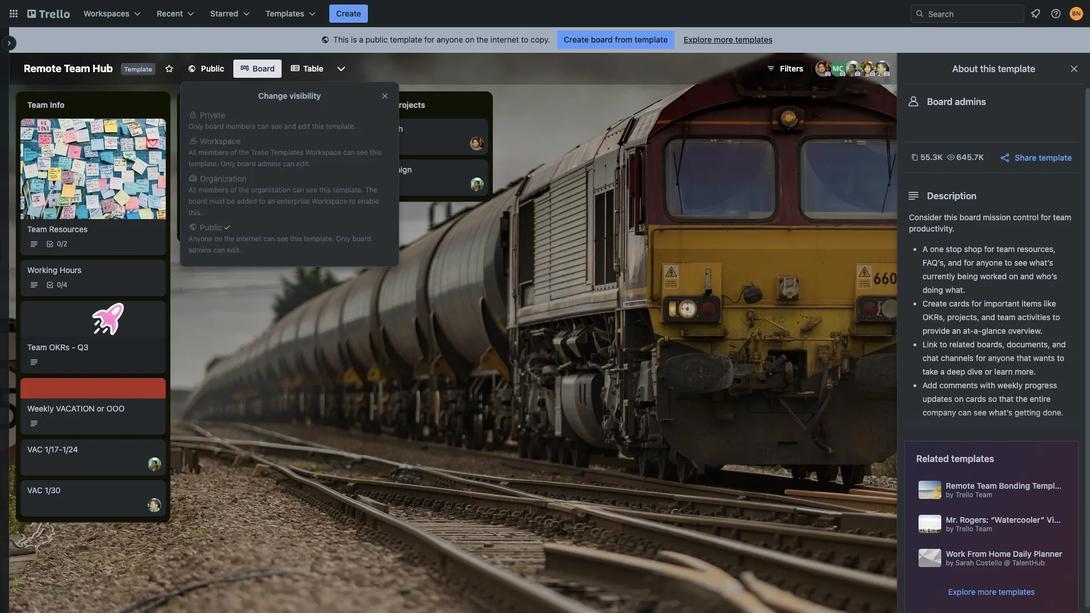 Task type: vqa. For each thing, say whether or not it's contained in the screenshot.
top campaign
yes



Task type: locate. For each thing, give the bounding box(es) containing it.
create for create board from template
[[564, 35, 589, 44]]

2 this member is an admin of this workspace. image from the left
[[841, 72, 846, 77]]

1 horizontal spatial or
[[985, 367, 993, 377]]

board admins
[[928, 97, 987, 107]]

table link
[[284, 60, 330, 78]]

0 vertical spatial priscilla parjet (priscillaparjet) image
[[845, 61, 861, 77]]

board for board
[[253, 64, 275, 73]]

members inside all members of the trello templates workspace can see this template. only board admins can edit.
[[199, 148, 228, 157]]

1 of from the top
[[230, 148, 237, 157]]

1 vertical spatial admins
[[258, 160, 281, 168]]

1 vertical spatial template
[[247, 124, 280, 133]]

trello up blog redesign link
[[251, 148, 269, 157]]

ebook
[[350, 165, 373, 174]]

board for board admins
[[928, 97, 953, 107]]

or inside a one stop shop for team resources, faq's, and for anyone to see what's currently being worked on and who's doing what. create cards for important items like okrs, projects, and team activities to provide an at-a-glance overview. link to related boards, documents, and chat channels for anyone that wants to take a deep dive or learn more. add comments with weekly progress updates on cards so that the entire company can see what's getting done.
[[985, 367, 993, 377]]

a left the public
[[359, 35, 364, 44]]

templates up filters button
[[736, 35, 773, 44]]

2 all from the top
[[189, 186, 197, 194]]

getting
[[1015, 408, 1041, 417]]

campaign for ebook campaign
[[375, 165, 412, 174]]

by inside remote team bonding template by trello team
[[946, 491, 954, 499]]

this
[[333, 35, 349, 44], [202, 139, 216, 148]]

edit
[[298, 122, 310, 131]]

dive
[[968, 367, 983, 377]]

a
[[923, 244, 928, 254]]

to left copy.
[[521, 35, 529, 44]]

is right card
[[234, 139, 239, 148]]

that up the "more."
[[1017, 353, 1032, 363]]

costello
[[976, 559, 1003, 567]]

team left okrs
[[27, 342, 47, 352]]

template
[[390, 35, 422, 44], [635, 35, 668, 44], [998, 64, 1036, 74], [1039, 153, 1072, 162]]

3 by from the top
[[946, 559, 954, 567]]

team left hub
[[64, 62, 90, 74]]

of inside all members of the organization can see this template. the board must be added to an enterprise workspace to enable this.
[[230, 186, 237, 194]]

board
[[591, 35, 613, 44], [205, 122, 224, 131], [237, 160, 256, 168], [189, 197, 207, 206], [960, 212, 981, 222], [353, 235, 371, 243]]

what's down resources,
[[1030, 258, 1054, 268]]

marques closter (marquescloster) image left samantha pivlot (samanthapivlot) icon
[[830, 61, 846, 77]]

what's down so
[[989, 408, 1013, 417]]

board up 'this.'
[[189, 197, 207, 206]]

2 by from the top
[[946, 525, 954, 533]]

2 vertical spatial members
[[199, 186, 228, 194]]

0 horizontal spatial this member is an admin of this workspace. image
[[855, 72, 861, 77]]

trello up work
[[956, 525, 974, 533]]

"watercooler"
[[991, 515, 1045, 525]]

this.
[[189, 208, 202, 217]]

team left the bonding
[[977, 481, 997, 491]]

create up the okrs,
[[923, 299, 947, 308]]

remote inside remote team bonding template by trello team
[[946, 481, 975, 491]]

1 vertical spatial marques closter (marquescloster) image
[[309, 178, 323, 191]]

0 vertical spatial tom mikelbach (tommikelbach) image
[[875, 61, 891, 77]]

remote for remote team hub
[[24, 62, 61, 74]]

2 vertical spatial only
[[336, 235, 351, 243]]

create right copy.
[[564, 35, 589, 44]]

template. down current project template link
[[247, 139, 277, 148]]

1 horizontal spatial what's
[[1030, 258, 1054, 268]]

can up this card is a template. at the left
[[258, 122, 269, 131]]

create for create
[[336, 9, 361, 18]]

1 vertical spatial an
[[953, 326, 961, 336]]

template inside 'button'
[[1039, 153, 1072, 162]]

enterprise
[[277, 197, 310, 206]]

0 horizontal spatial an
[[267, 197, 275, 206]]

can
[[258, 122, 269, 131], [343, 148, 355, 157], [283, 160, 294, 168], [293, 186, 304, 194], [264, 235, 275, 243], [214, 246, 225, 254], [959, 408, 972, 417]]

tom mikelbach (tommikelbach) image
[[875, 61, 891, 77], [148, 499, 161, 512]]

1 horizontal spatial remote
[[946, 481, 975, 491]]

2 vertical spatial templates
[[999, 587, 1035, 597]]

vac for vac 1/17-1/24
[[27, 445, 43, 454]]

0 horizontal spatial create
[[336, 9, 361, 18]]

1 horizontal spatial an
[[953, 326, 961, 336]]

to right the link
[[940, 340, 948, 349]]

1 horizontal spatial explore
[[949, 587, 976, 597]]

info
[[50, 100, 65, 110]]

or left ooo
[[97, 404, 104, 413]]

andre gorte (andregorte) image
[[470, 137, 484, 151]]

this member is an admin of this workspace. image right filters
[[826, 72, 831, 77]]

2 vac from the top
[[27, 485, 43, 495]]

all inside all members of the trello templates workspace can see this template. only board admins can edit.
[[189, 148, 197, 157]]

trello inside mr. rogers: "watercooler" video chat  by trello team
[[956, 525, 974, 533]]

team
[[64, 62, 90, 74], [27, 100, 48, 110], [27, 224, 47, 234], [27, 342, 47, 352], [977, 481, 997, 491], [976, 491, 993, 499], [976, 525, 993, 533]]

2
[[63, 240, 67, 248]]

explore for the bottommost explore more templates link
[[949, 587, 976, 597]]

0 vertical spatial board
[[253, 64, 275, 73]]

a one stop shop for team resources, faq's, and for anyone to see what's currently being worked on and who's doing what. create cards for important items like okrs, projects, and team activities to provide an at-a-glance overview. link to related boards, documents, and chat channels for anyone that wants to take a deep dive or learn more. add comments with weekly progress updates on cards so that the entire company can see what's getting done.
[[923, 244, 1066, 417]]

of down this card is a template. at the left
[[230, 148, 237, 157]]

completed
[[350, 100, 392, 110]]

2 vertical spatial admins
[[189, 246, 212, 254]]

like
[[1044, 299, 1057, 308]]

1 vertical spatial explore more templates
[[949, 587, 1035, 597]]

more
[[714, 35, 734, 44], [978, 587, 997, 597]]

by left sarah
[[946, 559, 954, 567]]

trello up the rogers:
[[956, 491, 974, 499]]

can inside all members of the organization can see this template. the board must be added to an enterprise workspace to enable this.
[[293, 186, 304, 194]]

team up from
[[976, 525, 993, 533]]

team left resources
[[27, 224, 47, 234]]

0 vertical spatial marques closter (marquescloster) image
[[830, 61, 846, 77]]

see down with
[[974, 408, 987, 417]]

nordic launch link
[[350, 123, 482, 135]]

by up mr.
[[946, 491, 954, 499]]

comments
[[940, 381, 978, 390]]

public right star or unstar board icon
[[201, 64, 224, 73]]

campaign down organization
[[256, 206, 293, 215]]

1 horizontal spatial this
[[333, 35, 349, 44]]

weekly
[[998, 381, 1023, 390]]

to right wants at the right bottom of page
[[1058, 353, 1065, 363]]

filters
[[781, 64, 804, 73]]

0 vertical spatial edit.
[[296, 160, 311, 168]]

board inside all members of the trello templates workspace can see this template. only board admins can edit.
[[237, 160, 256, 168]]

2 horizontal spatial admins
[[955, 97, 987, 107]]

1 vertical spatial that
[[1000, 394, 1014, 404]]

share template
[[1015, 153, 1072, 162]]

vac 1/17-1/24
[[27, 445, 78, 454]]

1 / from the top
[[61, 240, 63, 248]]

1 horizontal spatial explore more templates link
[[949, 587, 1035, 598]]

internet inside anyone on the internet can see this template. only board admins can edit.
[[237, 235, 262, 243]]

1 all from the top
[[189, 148, 197, 157]]

0 vertical spatial or
[[985, 367, 993, 377]]

take
[[923, 367, 939, 377]]

1 vertical spatial explore
[[949, 587, 976, 597]]

public inside button
[[201, 64, 224, 73]]

recent
[[157, 9, 183, 18]]

0 vertical spatial of
[[230, 148, 237, 157]]

2 0 from the top
[[57, 280, 61, 289]]

1 horizontal spatial that
[[1017, 353, 1032, 363]]

template inside remote team bonding template by trello team
[[1033, 481, 1067, 491]]

template. inside all members of the organization can see this template. the board must be added to an enterprise workspace to enable this.
[[333, 186, 363, 194]]

1 horizontal spatial only
[[221, 160, 235, 168]]

customize views image
[[336, 63, 347, 74]]

board up change
[[253, 64, 275, 73]]

workspace down edit
[[306, 148, 341, 157]]

about
[[953, 64, 978, 74]]

remote down the related templates
[[946, 481, 975, 491]]

can down #embraceremote
[[214, 246, 225, 254]]

1 vertical spatial all
[[189, 186, 197, 194]]

shop
[[965, 244, 983, 254]]

an
[[267, 197, 275, 206], [953, 326, 961, 336]]

0 vertical spatial vac
[[27, 445, 43, 454]]

this right sm image
[[333, 35, 349, 44]]

template up this card is a template. at the left
[[247, 124, 280, 133]]

explore more templates
[[684, 35, 773, 44], [949, 587, 1035, 597]]

vac left 1/30
[[27, 485, 43, 495]]

team up the rogers:
[[976, 491, 993, 499]]

by for work
[[946, 559, 954, 567]]

an inside all members of the organization can see this template. the board must be added to an enterprise workspace to enable this.
[[267, 197, 275, 206]]

this member is an admin of this workspace. image right andre gorte (andregorte) icon
[[841, 72, 846, 77]]

create inside button
[[336, 9, 361, 18]]

1 horizontal spatial admins
[[258, 160, 281, 168]]

1 by from the top
[[946, 491, 954, 499]]

template. down samantha pivlot (samanthapivlot) image
[[304, 235, 334, 243]]

of for workspace
[[230, 148, 237, 157]]

marques closter (marquescloster) image up enterprise
[[309, 178, 323, 191]]

for
[[425, 35, 435, 44], [1041, 212, 1052, 222], [985, 244, 995, 254], [964, 258, 975, 268], [972, 299, 982, 308], [976, 353, 986, 363]]

members for organization
[[199, 186, 228, 194]]

1 this member is an admin of this workspace. image from the left
[[826, 72, 831, 77]]

0 horizontal spatial remote
[[24, 62, 61, 74]]

1 horizontal spatial template
[[247, 124, 280, 133]]

all for workspace
[[189, 148, 197, 157]]

team inside text field
[[64, 62, 90, 74]]

0 vertical spatial explore more templates
[[684, 35, 773, 44]]

the
[[365, 186, 378, 194]]

by inside mr. rogers: "watercooler" video chat  by trello team
[[946, 525, 954, 533]]

remote team hub
[[24, 62, 113, 74]]

this member is an admin of this workspace. image
[[855, 72, 861, 77], [870, 72, 875, 77]]

remote inside text field
[[24, 62, 61, 74]]

1 vertical spatial of
[[230, 186, 237, 194]]

all down blog
[[189, 186, 197, 194]]

this down enterprise
[[290, 235, 302, 243]]

templates down only board members can see and edit this template. on the left top of the page
[[271, 148, 304, 157]]

team up worked
[[997, 244, 1015, 254]]

this left card
[[202, 139, 216, 148]]

productivity.
[[909, 224, 955, 233]]

2 of from the top
[[230, 186, 237, 194]]

edit. inside all members of the trello templates workspace can see this template. only board admins can edit.
[[296, 160, 311, 168]]

that
[[1017, 353, 1032, 363], [1000, 394, 1014, 404]]

2 vertical spatial workspace
[[312, 197, 347, 206]]

blog redesign
[[189, 165, 241, 174]]

by for mr.
[[946, 525, 954, 533]]

0 horizontal spatial tom mikelbach (tommikelbach) image
[[148, 499, 161, 512]]

a down current project template
[[241, 139, 245, 148]]

0 vertical spatial all
[[189, 148, 197, 157]]

1 vertical spatial team
[[997, 244, 1015, 254]]

1 vertical spatial trello
[[956, 491, 974, 499]]

board link
[[233, 60, 282, 78]]

1 vertical spatial by
[[946, 525, 954, 533]]

2 vertical spatial create
[[923, 299, 947, 308]]

by inside the work from home daily planner by sarah costello @ talenthub
[[946, 559, 954, 567]]

recent button
[[150, 5, 201, 23]]

1 vertical spatial members
[[199, 148, 228, 157]]

templates inside all members of the trello templates workspace can see this template. only board admins can edit.
[[271, 148, 304, 157]]

1 vertical spatial remote
[[946, 481, 975, 491]]

admins inside all members of the trello templates workspace can see this template. only board admins can edit.
[[258, 160, 281, 168]]

admins
[[955, 97, 987, 107], [258, 160, 281, 168], [189, 246, 212, 254]]

priscilla parjet (priscillaparjet) image down andre gorte (andregorte) image
[[470, 178, 484, 191]]

documents,
[[1007, 340, 1051, 349]]

1 vertical spatial internet
[[237, 235, 262, 243]]

0 vertical spatial template
[[124, 65, 152, 73]]

/ down working hours
[[61, 280, 63, 289]]

1 horizontal spatial templates
[[952, 454, 995, 464]]

0 for resources
[[57, 240, 61, 248]]

0 vertical spatial more
[[714, 35, 734, 44]]

board inside "link"
[[253, 64, 275, 73]]

2 vertical spatial anyone
[[989, 353, 1015, 363]]

important
[[984, 299, 1020, 308]]

0 vertical spatial remote
[[24, 62, 61, 74]]

1 vac from the top
[[27, 445, 43, 454]]

board left mission
[[960, 212, 981, 222]]

change
[[258, 91, 288, 101]]

0 vertical spatial an
[[267, 197, 275, 206]]

be
[[227, 197, 235, 206]]

2 / from the top
[[61, 280, 63, 289]]

board down about
[[928, 97, 953, 107]]

0 left 4
[[57, 280, 61, 289]]

0 vertical spatial 0
[[57, 240, 61, 248]]

search image
[[916, 9, 925, 18]]

marques closter (marquescloster) image
[[830, 61, 846, 77], [309, 178, 323, 191]]

see up enterprise
[[306, 186, 318, 194]]

chat
[[923, 353, 939, 363]]

an left at-
[[953, 326, 961, 336]]

2 vertical spatial template
[[1033, 481, 1067, 491]]

glance
[[982, 326, 1007, 336]]

a inside a one stop shop for team resources, faq's, and for anyone to see what's currently being worked on and who's doing what. create cards for important items like okrs, projects, and team activities to provide an at-a-glance overview. link to related boards, documents, and chat channels for anyone that wants to take a deep dive or learn more. add comments with weekly progress updates on cards so that the entire company can see what's getting done.
[[941, 367, 945, 377]]

create board from template
[[564, 35, 668, 44]]

all up blog
[[189, 148, 197, 157]]

doing
[[923, 285, 944, 295]]

team down important
[[998, 312, 1016, 322]]

this member is an admin of this workspace. image
[[826, 72, 831, 77], [841, 72, 846, 77], [885, 72, 890, 77]]

copy.
[[531, 35, 550, 44]]

members inside all members of the organization can see this template. the board must be added to an enterprise workspace to enable this.
[[199, 186, 228, 194]]

priscilla parjet (priscillaparjet) image
[[845, 61, 861, 77], [470, 178, 484, 191]]

explore more templates link
[[677, 31, 780, 49], [949, 587, 1035, 598]]

this for this is a public template for anyone on the internet to copy.
[[333, 35, 349, 44]]

1 vertical spatial /
[[61, 280, 63, 289]]

0 vertical spatial by
[[946, 491, 954, 499]]

more for the top explore more templates link
[[714, 35, 734, 44]]

team inside text box
[[27, 100, 48, 110]]

board down this card is a template. at the left
[[237, 160, 256, 168]]

0 vertical spatial a
[[359, 35, 364, 44]]

1 horizontal spatial internet
[[491, 35, 519, 44]]

an down organization
[[267, 197, 275, 206]]

members down card
[[199, 148, 228, 157]]

admins down about
[[955, 97, 987, 107]]

team okrs - q3 link
[[27, 342, 159, 353]]

1 vertical spatial explore more templates link
[[949, 587, 1035, 598]]

template. inside anyone on the internet can see this template. only board admins can edit.
[[304, 235, 334, 243]]

1 vertical spatial 0
[[57, 280, 61, 289]]

this member is an admin of this workspace. image for andre gorte (andregorte) icon
[[826, 72, 831, 77]]

all inside all members of the organization can see this template. the board must be added to an enterprise workspace to enable this.
[[189, 186, 197, 194]]

for up the dive
[[976, 353, 986, 363]]

0 vertical spatial this
[[333, 35, 349, 44]]

0 horizontal spatial board
[[253, 64, 275, 73]]

the inside anyone on the internet can see this template. only board admins can edit.
[[224, 235, 235, 243]]

of inside all members of the trello templates workspace can see this template. only board admins can edit.
[[230, 148, 237, 157]]

link
[[923, 340, 938, 349]]

2 horizontal spatial a
[[941, 367, 945, 377]]

this right about
[[981, 64, 996, 74]]

can inside a one stop shop for team resources, faq's, and for anyone to see what's currently being worked on and who's doing what. create cards for important items like okrs, projects, and team activities to provide an at-a-glance overview. link to related boards, documents, and chat channels for anyone that wants to take a deep dive or learn more. add comments with weekly progress updates on cards so that the entire company can see what's getting done.
[[959, 408, 972, 417]]

mr. rogers: "watercooler" video chat  by trello team
[[946, 515, 1091, 533]]

to
[[521, 35, 529, 44], [259, 197, 266, 206], [349, 197, 356, 206], [1005, 258, 1013, 268], [1053, 312, 1061, 322], [940, 340, 948, 349], [1058, 353, 1065, 363]]

0 horizontal spatial admins
[[189, 246, 212, 254]]

/
[[61, 240, 63, 248], [61, 280, 63, 289]]

current project template
[[189, 124, 280, 133]]

2 horizontal spatial only
[[336, 235, 351, 243]]

board down enable
[[353, 235, 371, 243]]

on
[[465, 35, 475, 44], [214, 235, 222, 243], [1009, 272, 1019, 281], [955, 394, 964, 404]]

public up anyone
[[200, 223, 222, 232]]

0 vertical spatial public
[[201, 64, 224, 73]]

1 horizontal spatial edit.
[[296, 160, 311, 168]]

all
[[189, 148, 197, 157], [189, 186, 197, 194]]

can right company
[[959, 408, 972, 417]]

campaign up the
[[375, 165, 412, 174]]

2 horizontal spatial template
[[1033, 481, 1067, 491]]

an inside a one stop shop for team resources, faq's, and for anyone to see what's currently being worked on and who's doing what. create cards for important items like okrs, projects, and team activities to provide an at-a-glance overview. link to related boards, documents, and chat channels for anyone that wants to take a deep dive or learn more. add comments with weekly progress updates on cards so that the entire company can see what's getting done.
[[953, 326, 961, 336]]

for right shop
[[985, 244, 995, 254]]

1 horizontal spatial more
[[978, 587, 997, 597]]

0 horizontal spatial is
[[234, 139, 239, 148]]

edit. down the #embraceremote campaign
[[227, 246, 241, 254]]

see inside anyone on the internet can see this template. only board admins can edit.
[[277, 235, 288, 243]]

1 vertical spatial templates
[[271, 148, 304, 157]]

1 horizontal spatial create
[[564, 35, 589, 44]]

1 vertical spatial edit.
[[227, 246, 241, 254]]

and
[[284, 122, 296, 131], [949, 258, 962, 268], [1021, 272, 1034, 281], [982, 312, 996, 322], [1053, 340, 1066, 349]]

priscilla parjet (priscillaparjet) image right andre gorte (andregorte) icon
[[845, 61, 861, 77]]

edit. down edit
[[296, 160, 311, 168]]

vac
[[27, 445, 43, 454], [27, 485, 43, 495]]

0 horizontal spatial campaign
[[256, 206, 293, 215]]

launch
[[376, 124, 403, 133]]

1 horizontal spatial campaign
[[375, 165, 412, 174]]

members up must
[[199, 186, 228, 194]]

0 horizontal spatial internet
[[237, 235, 262, 243]]

q3
[[77, 342, 88, 352]]

0 vertical spatial templates
[[736, 35, 773, 44]]

weekly vacation or ooo link
[[27, 403, 159, 414]]

and left 'who's'
[[1021, 272, 1034, 281]]

or right the dive
[[985, 367, 993, 377]]

video
[[1047, 515, 1069, 525]]

all members of the trello templates workspace can see this template. only board admins can edit.
[[189, 148, 382, 168]]

1 horizontal spatial this member is an admin of this workspace. image
[[870, 72, 875, 77]]

starred
[[210, 9, 238, 18]]

okrs,
[[923, 312, 946, 322]]

this member is an admin of this workspace. image for right tom mikelbach (tommikelbach) image
[[885, 72, 890, 77]]

internet left copy.
[[491, 35, 519, 44]]

for inside the consider this board mission control for team productivity.
[[1041, 212, 1052, 222]]

template. up organization
[[189, 160, 219, 168]]

1 vertical spatial campaign
[[256, 206, 293, 215]]

admins down anyone
[[189, 246, 212, 254]]

1 0 from the top
[[57, 240, 61, 248]]

by up work
[[946, 525, 954, 533]]

campaign inside 'link'
[[256, 206, 293, 215]]

can down #embraceremote campaign 'link'
[[264, 235, 275, 243]]

0 vertical spatial what's
[[1030, 258, 1054, 268]]

the
[[477, 35, 489, 44], [239, 148, 249, 157], [239, 186, 249, 194], [224, 235, 235, 243], [1016, 394, 1028, 404]]

and down stop
[[949, 258, 962, 268]]

planner
[[1034, 549, 1063, 559]]

entire
[[1030, 394, 1051, 404]]

only
[[189, 122, 203, 131], [221, 160, 235, 168], [336, 235, 351, 243]]

current
[[189, 124, 216, 133]]

team right control
[[1054, 212, 1072, 222]]

0 horizontal spatial this member is an admin of this workspace. image
[[826, 72, 831, 77]]

0 vertical spatial that
[[1017, 353, 1032, 363]]

ebook campaign link
[[350, 164, 482, 176]]

the inside all members of the trello templates workspace can see this template. only board admins can edit.
[[239, 148, 249, 157]]

template left star or unstar board icon
[[124, 65, 152, 73]]

template. left the
[[333, 186, 363, 194]]

1 vertical spatial create
[[564, 35, 589, 44]]

remote up team info
[[24, 62, 61, 74]]

vac 1/30
[[27, 485, 61, 495]]

and left edit
[[284, 122, 296, 131]]

can up enterprise
[[293, 186, 304, 194]]

0 vertical spatial /
[[61, 240, 63, 248]]

work
[[946, 549, 966, 559]]

learn
[[995, 367, 1013, 377]]

1 horizontal spatial this member is an admin of this workspace. image
[[841, 72, 846, 77]]

templates down @ in the right of the page
[[999, 587, 1035, 597]]

3 this member is an admin of this workspace. image from the left
[[885, 72, 890, 77]]



Task type: describe. For each thing, give the bounding box(es) containing it.
vac 1/17-1/24 link
[[27, 444, 159, 455]]

blog redesign link
[[189, 164, 320, 176]]

see inside all members of the organization can see this template. the board must be added to an enterprise workspace to enable this.
[[306, 186, 318, 194]]

done.
[[1043, 408, 1064, 417]]

mission
[[983, 212, 1011, 222]]

Team Info text field
[[20, 96, 166, 114]]

enable
[[358, 197, 379, 206]]

this is a public template for anyone on the internet to copy.
[[333, 35, 550, 44]]

samantha pivlot (samanthapivlot) image
[[309, 219, 323, 232]]

edit. inside anyone on the internet can see this template. only board admins can edit.
[[227, 246, 241, 254]]

related templates
[[917, 454, 995, 464]]

board inside all members of the organization can see this template. the board must be added to an enterprise workspace to enable this.
[[189, 197, 207, 206]]

/ for hours
[[61, 280, 63, 289]]

board left from
[[591, 35, 613, 44]]

what.
[[946, 285, 966, 295]]

2 vertical spatial team
[[998, 312, 1016, 322]]

0 vertical spatial workspace
[[200, 136, 241, 146]]

board inside anyone on the internet can see this template. only board admins can edit.
[[353, 235, 371, 243]]

only board members can see and edit this template.
[[189, 122, 356, 131]]

back to home image
[[27, 5, 70, 23]]

4
[[63, 280, 67, 289]]

templates button
[[259, 5, 323, 23]]

stop
[[946, 244, 962, 254]]

explore for the top explore more templates link
[[684, 35, 712, 44]]

1 vertical spatial cards
[[966, 394, 987, 404]]

remote for remote team bonding template by trello team
[[946, 481, 975, 491]]

rocketship image
[[89, 300, 127, 338]]

this inside all members of the trello templates workspace can see this template. only board admins can edit.
[[370, 148, 382, 157]]

deep
[[947, 367, 966, 377]]

#embraceremote campaign
[[189, 206, 293, 215]]

for right the public
[[425, 35, 435, 44]]

weekly
[[27, 404, 54, 413]]

visibility
[[290, 91, 321, 101]]

0 horizontal spatial marques closter (marquescloster) image
[[309, 178, 323, 191]]

on inside anyone on the internet can see this template. only board admins can edit.
[[214, 235, 222, 243]]

trello inside remote team bonding template by trello team
[[956, 491, 974, 499]]

consider this board mission control for team productivity.
[[909, 212, 1072, 233]]

can up ebook
[[343, 148, 355, 157]]

1 vertical spatial a
[[241, 139, 245, 148]]

overview.
[[1009, 326, 1043, 336]]

related
[[917, 454, 949, 464]]

campaign for #embraceremote campaign
[[256, 206, 293, 215]]

0 vertical spatial members
[[226, 122, 256, 131]]

vac for vac 1/30
[[27, 485, 43, 495]]

1 horizontal spatial tom mikelbach (tommikelbach) image
[[875, 61, 891, 77]]

this inside all members of the organization can see this template. the board must be added to an enterprise workspace to enable this.
[[319, 186, 331, 194]]

Completed Projects text field
[[343, 96, 489, 114]]

for up being
[[964, 258, 975, 268]]

at-
[[964, 326, 974, 336]]

from
[[968, 549, 987, 559]]

home
[[989, 549, 1011, 559]]

ben nelson (bennelson96) image
[[1070, 7, 1084, 20]]

1 horizontal spatial priscilla parjet (priscillaparjet) image
[[845, 61, 861, 77]]

and up the glance
[[982, 312, 996, 322]]

projects,
[[948, 312, 980, 322]]

1/17-
[[45, 445, 62, 454]]

chat
[[1071, 515, 1089, 525]]

template right from
[[635, 35, 668, 44]]

wants
[[1034, 353, 1055, 363]]

0 horizontal spatial template
[[124, 65, 152, 73]]

share
[[1015, 153, 1037, 162]]

template. inside all members of the trello templates workspace can see this template. only board admins can edit.
[[189, 160, 219, 168]]

2 this member is an admin of this workspace. image from the left
[[870, 72, 875, 77]]

redesign
[[207, 165, 241, 174]]

description
[[928, 191, 977, 201]]

close popover image
[[381, 91, 390, 101]]

faq's,
[[923, 258, 946, 268]]

anyone on the internet can see this template. only board admins can edit.
[[189, 235, 371, 254]]

1 vertical spatial public
[[200, 223, 222, 232]]

to down like
[[1053, 312, 1061, 322]]

share template button
[[999, 152, 1072, 164]]

1 this member is an admin of this workspace. image from the left
[[855, 72, 861, 77]]

nordic launch
[[350, 124, 403, 133]]

@
[[1005, 559, 1011, 567]]

members for workspace
[[199, 148, 228, 157]]

mr.
[[946, 515, 958, 525]]

1 vertical spatial templates
[[952, 454, 995, 464]]

55.3k
[[921, 152, 943, 162]]

1 vertical spatial priscilla parjet (priscillaparjet) image
[[470, 178, 484, 191]]

more.
[[1015, 367, 1036, 377]]

create inside a one stop shop for team resources, faq's, and for anyone to see what's currently being worked on and who's doing what. create cards for important items like okrs, projects, and team activities to provide an at-a-glance overview. link to related boards, documents, and chat channels for anyone that wants to take a deep dive or learn more. add comments with weekly progress updates on cards so that the entire company can see what's getting done.
[[923, 299, 947, 308]]

vac 1/30 link
[[27, 485, 159, 496]]

star or unstar board image
[[165, 64, 174, 73]]

workspaces button
[[77, 5, 148, 23]]

1 vertical spatial is
[[234, 139, 239, 148]]

this for this card is a template.
[[202, 139, 216, 148]]

0 vertical spatial cards
[[950, 299, 970, 308]]

0 / 4
[[57, 280, 67, 289]]

who's
[[1037, 272, 1058, 281]]

board down private
[[205, 122, 224, 131]]

sm image
[[320, 35, 331, 46]]

filters button
[[763, 60, 807, 78]]

the inside a one stop shop for team resources, faq's, and for anyone to see what's currently being worked on and who's doing what. create cards for important items like okrs, projects, and team activities to provide an at-a-glance overview. link to related boards, documents, and chat channels for anyone that wants to take a deep dive or learn more. add comments with weekly progress updates on cards so that the entire company can see what's getting done.
[[1016, 394, 1028, 404]]

this right edit
[[312, 122, 324, 131]]

Board name text field
[[18, 60, 119, 78]]

sarah
[[956, 559, 974, 567]]

workspace inside all members of the organization can see this template. the board must be added to an enterprise workspace to enable this.
[[312, 197, 347, 206]]

talenthub
[[1013, 559, 1045, 567]]

resources,
[[1018, 244, 1056, 254]]

okrs
[[49, 342, 70, 352]]

primary element
[[0, 0, 1091, 27]]

public button
[[181, 60, 231, 78]]

to down organization
[[259, 197, 266, 206]]

add
[[923, 381, 938, 390]]

0 vertical spatial only
[[189, 122, 203, 131]]

organization
[[200, 174, 247, 183]]

645.7k
[[957, 152, 984, 162]]

must
[[209, 197, 225, 206]]

see down resources,
[[1015, 258, 1028, 268]]

vacation
[[56, 404, 95, 413]]

more for the bottommost explore more templates link
[[978, 587, 997, 597]]

template. down completed
[[326, 122, 356, 131]]

only inside all members of the trello templates workspace can see this template. only board admins can edit.
[[221, 160, 235, 168]]

andre gorte (andregorte) image
[[816, 61, 832, 77]]

team resources link
[[27, 224, 159, 235]]

items
[[1022, 299, 1042, 308]]

0 / 2
[[57, 240, 67, 248]]

private
[[200, 110, 225, 120]]

this inside the consider this board mission control for team productivity.
[[944, 212, 958, 222]]

#embraceremote campaign link
[[189, 205, 320, 216]]

1 vertical spatial anyone
[[977, 258, 1003, 268]]

about this template
[[953, 64, 1036, 74]]

templates inside dropdown button
[[266, 9, 304, 18]]

priscilla parjet (priscillaparjet) image
[[148, 458, 161, 471]]

/ for resources
[[61, 240, 63, 248]]

all for organization
[[189, 186, 197, 194]]

rogers:
[[960, 515, 989, 525]]

see left edit
[[271, 122, 282, 131]]

team resources
[[27, 224, 88, 234]]

samantha pivlot (samanthapivlot) image
[[860, 61, 876, 77]]

team inside the consider this board mission control for team productivity.
[[1054, 212, 1072, 222]]

see inside all members of the trello templates workspace can see this template. only board admins can edit.
[[357, 148, 368, 157]]

0 vertical spatial internet
[[491, 35, 519, 44]]

0 vertical spatial admins
[[955, 97, 987, 107]]

ebook campaign
[[350, 165, 412, 174]]

ooo
[[106, 404, 125, 413]]

from
[[615, 35, 633, 44]]

workspace inside all members of the trello templates workspace can see this template. only board admins can edit.
[[306, 148, 341, 157]]

weekly vacation or ooo
[[27, 404, 125, 413]]

a-
[[974, 326, 982, 336]]

this inside anyone on the internet can see this template. only board admins can edit.
[[290, 235, 302, 243]]

0 notifications image
[[1029, 7, 1043, 20]]

Search field
[[925, 5, 1024, 22]]

project
[[219, 124, 245, 133]]

this member is an admin of this workspace. image for the rightmost the marques closter (marquescloster) image
[[841, 72, 846, 77]]

daily
[[1014, 549, 1032, 559]]

to left enable
[[349, 197, 356, 206]]

so
[[989, 394, 997, 404]]

can up organization
[[283, 160, 294, 168]]

0 vertical spatial anyone
[[437, 35, 463, 44]]

0 horizontal spatial or
[[97, 404, 104, 413]]

change visibility
[[258, 91, 321, 101]]

template right the public
[[390, 35, 422, 44]]

provide
[[923, 326, 950, 336]]

board inside the consider this board mission control for team productivity.
[[960, 212, 981, 222]]

#embraceremote
[[189, 206, 254, 215]]

trello inside all members of the trello templates workspace can see this template. only board admins can edit.
[[251, 148, 269, 157]]

templates for the bottommost explore more templates link
[[999, 587, 1035, 597]]

progress
[[1025, 381, 1058, 390]]

template right about
[[998, 64, 1036, 74]]

this card is a template.
[[202, 139, 277, 148]]

admins inside anyone on the internet can see this template. only board admins can edit.
[[189, 246, 212, 254]]

0 for hours
[[57, 280, 61, 289]]

1 horizontal spatial is
[[351, 35, 357, 44]]

one
[[930, 244, 944, 254]]

the inside all members of the organization can see this template. the board must be added to an enterprise workspace to enable this.
[[239, 186, 249, 194]]

1 horizontal spatial explore more templates
[[949, 587, 1035, 597]]

0 vertical spatial explore more templates link
[[677, 31, 780, 49]]

to up worked
[[1005, 258, 1013, 268]]

template inside current project template link
[[247, 124, 280, 133]]

open information menu image
[[1051, 8, 1062, 19]]

for up projects,
[[972, 299, 982, 308]]

only inside anyone on the internet can see this template. only board admins can edit.
[[336, 235, 351, 243]]

0 horizontal spatial what's
[[989, 408, 1013, 417]]

1 horizontal spatial marques closter (marquescloster) image
[[830, 61, 846, 77]]

and up wants at the right bottom of page
[[1053, 340, 1066, 349]]

team inside mr. rogers: "watercooler" video chat  by trello team
[[976, 525, 993, 533]]

of for organization
[[230, 186, 237, 194]]

templates for the top explore more templates link
[[736, 35, 773, 44]]

workspaces
[[83, 9, 130, 18]]

hours
[[60, 265, 82, 275]]



